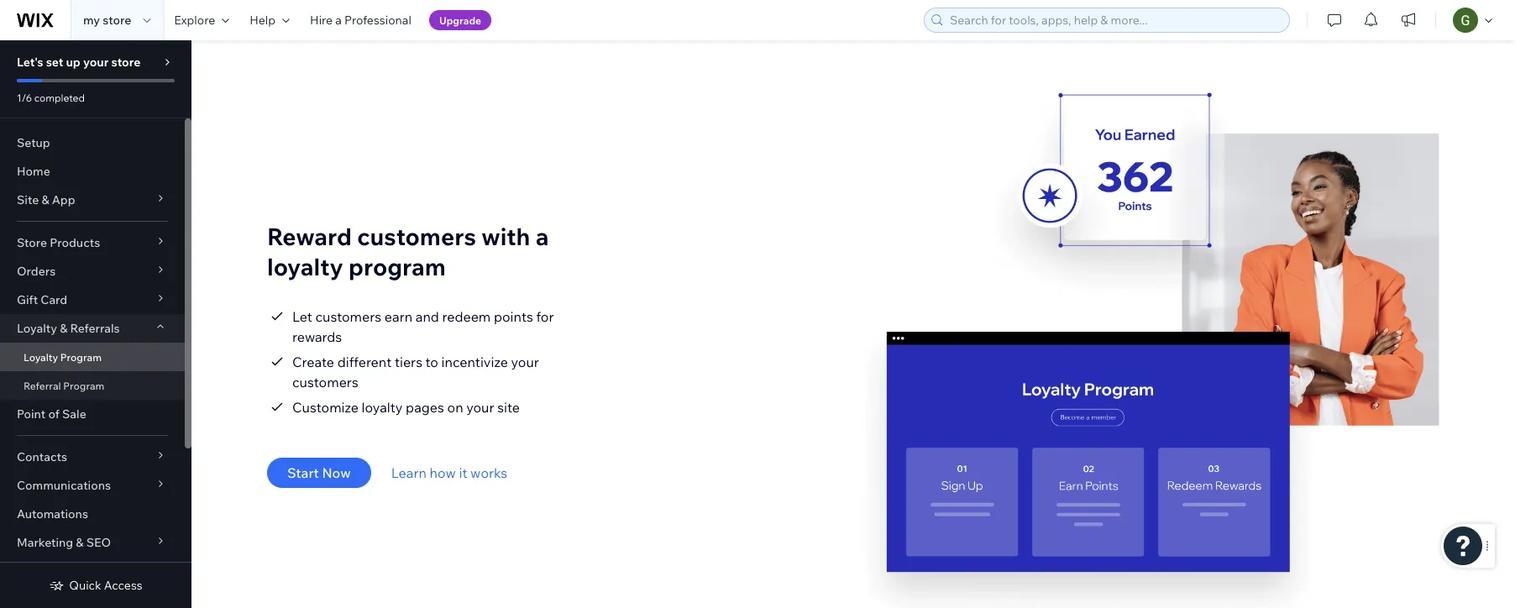 Task type: locate. For each thing, give the bounding box(es) containing it.
setup link
[[0, 128, 185, 157]]

gift
[[17, 292, 38, 307]]

customers up program
[[357, 221, 476, 251]]

loyalty left pages
[[362, 399, 403, 416]]

0 vertical spatial your
[[83, 55, 109, 69]]

2 horizontal spatial &
[[76, 535, 84, 550]]

0 vertical spatial loyalty
[[267, 252, 343, 281]]

program
[[60, 351, 102, 363], [63, 379, 104, 392]]

1 vertical spatial store
[[111, 55, 141, 69]]

professional
[[344, 13, 411, 27]]

your right on
[[466, 399, 494, 416]]

gift card button
[[0, 286, 185, 314]]

Search for tools, apps, help & more... field
[[945, 8, 1284, 32]]

store
[[17, 235, 47, 250]]

referrals
[[70, 321, 120, 336]]

a right hire
[[335, 13, 342, 27]]

marketing & seo
[[17, 535, 111, 550]]

store right the my
[[103, 13, 131, 27]]

&
[[41, 192, 49, 207], [60, 321, 67, 336], [76, 535, 84, 550]]

learn how it works link
[[391, 463, 507, 483]]

loyalty
[[267, 252, 343, 281], [362, 399, 403, 416]]

referral program link
[[0, 371, 185, 400]]

on
[[447, 399, 463, 416]]

1 vertical spatial loyalty
[[24, 351, 58, 363]]

store inside sidebar element
[[111, 55, 141, 69]]

products
[[50, 235, 100, 250]]

customers up rewards
[[315, 308, 381, 325]]

loyalty down gift card
[[17, 321, 57, 336]]

it
[[459, 464, 467, 481]]

automations link
[[0, 500, 185, 528]]

contacts
[[17, 449, 67, 464]]

program up point of sale link
[[63, 379, 104, 392]]

customize
[[292, 399, 359, 416]]

let
[[292, 308, 312, 325]]

customers
[[357, 221, 476, 251], [315, 308, 381, 325], [292, 374, 358, 391]]

home link
[[0, 157, 185, 186]]

& up the loyalty program on the bottom left of page
[[60, 321, 67, 336]]

customers down create
[[292, 374, 358, 391]]

seo
[[86, 535, 111, 550]]

0 vertical spatial a
[[335, 13, 342, 27]]

1 vertical spatial program
[[63, 379, 104, 392]]

sidebar element
[[0, 40, 191, 608]]

0 vertical spatial &
[[41, 192, 49, 207]]

0 horizontal spatial loyalty
[[267, 252, 343, 281]]

0 vertical spatial loyalty
[[17, 321, 57, 336]]

communications
[[17, 478, 111, 493]]

orders button
[[0, 257, 185, 286]]

2 vertical spatial your
[[466, 399, 494, 416]]

program down loyalty & referrals dropdown button
[[60, 351, 102, 363]]

customers inside reward customers with a loyalty program
[[357, 221, 476, 251]]

orders
[[17, 264, 56, 278]]

loyalty program link
[[0, 343, 185, 371]]

your right up
[[83, 55, 109, 69]]

& inside dropdown button
[[60, 321, 67, 336]]

sale
[[62, 406, 86, 421]]

access
[[104, 578, 142, 593]]

& right site
[[41, 192, 49, 207]]

1 vertical spatial customers
[[315, 308, 381, 325]]

store
[[103, 13, 131, 27], [111, 55, 141, 69]]

loyalty up "referral"
[[24, 351, 58, 363]]

& inside popup button
[[41, 192, 49, 207]]

home
[[17, 164, 50, 178]]

a right with
[[536, 221, 549, 251]]

customers for let
[[315, 308, 381, 325]]

site & app
[[17, 192, 75, 207]]

marketing
[[17, 535, 73, 550]]

1 vertical spatial a
[[536, 221, 549, 251]]

1 vertical spatial your
[[511, 354, 539, 370]]

earn
[[384, 308, 412, 325]]

& left seo
[[76, 535, 84, 550]]

1 horizontal spatial loyalty
[[362, 399, 403, 416]]

loyalty down the reward on the left of the page
[[267, 252, 343, 281]]

of
[[48, 406, 60, 421]]

1 vertical spatial loyalty
[[362, 399, 403, 416]]

0 horizontal spatial &
[[41, 192, 49, 207]]

different
[[337, 354, 392, 370]]

quick
[[69, 578, 101, 593]]

0 vertical spatial store
[[103, 13, 131, 27]]

help
[[250, 13, 276, 27]]

point of sale link
[[0, 400, 185, 428]]

0 vertical spatial customers
[[357, 221, 476, 251]]

your
[[83, 55, 109, 69], [511, 354, 539, 370], [466, 399, 494, 416]]

2 vertical spatial customers
[[292, 374, 358, 391]]

with
[[481, 221, 530, 251]]

and
[[415, 308, 439, 325]]

1 horizontal spatial &
[[60, 321, 67, 336]]

point of sale
[[17, 406, 86, 421]]

loyalty
[[17, 321, 57, 336], [24, 351, 58, 363]]

site
[[497, 399, 520, 416]]

communications button
[[0, 471, 185, 500]]

a
[[335, 13, 342, 27], [536, 221, 549, 251]]

0 horizontal spatial your
[[83, 55, 109, 69]]

program for referral program
[[63, 379, 104, 392]]

upgrade button
[[429, 10, 491, 30]]

loyalty inside reward customers with a loyalty program
[[267, 252, 343, 281]]

point
[[17, 406, 46, 421]]

& inside popup button
[[76, 535, 84, 550]]

works
[[470, 464, 507, 481]]

0 horizontal spatial a
[[335, 13, 342, 27]]

store down my store
[[111, 55, 141, 69]]

loyalty & referrals
[[17, 321, 120, 336]]

store products button
[[0, 228, 185, 257]]

create
[[292, 354, 334, 370]]

2 vertical spatial &
[[76, 535, 84, 550]]

your down points on the left bottom
[[511, 354, 539, 370]]

start
[[287, 464, 319, 481]]

loyalty inside dropdown button
[[17, 321, 57, 336]]

loyalty & referrals button
[[0, 314, 185, 343]]

points
[[494, 308, 533, 325]]

1 vertical spatial &
[[60, 321, 67, 336]]

customers for reward
[[357, 221, 476, 251]]

0 vertical spatial program
[[60, 351, 102, 363]]

1 horizontal spatial a
[[536, 221, 549, 251]]

1/6 completed
[[17, 91, 85, 104]]

reward customers with a loyalty program
[[267, 221, 549, 281]]

setup
[[17, 135, 50, 150]]

now
[[322, 464, 351, 481]]



Task type: describe. For each thing, give the bounding box(es) containing it.
how
[[430, 464, 456, 481]]

learn how it works
[[391, 464, 507, 481]]

learn
[[391, 464, 427, 481]]

loyalty inside let customers earn and redeem points for rewards create different tiers to incentivize your customers customize loyalty pages on your site
[[362, 399, 403, 416]]

start now
[[287, 464, 351, 481]]

site
[[17, 192, 39, 207]]

help button
[[240, 0, 300, 40]]

referral
[[24, 379, 61, 392]]

& for site
[[41, 192, 49, 207]]

1/6
[[17, 91, 32, 104]]

automations
[[17, 506, 88, 521]]

redeem
[[442, 308, 491, 325]]

& for marketing
[[76, 535, 84, 550]]

my store
[[83, 13, 131, 27]]

gift card
[[17, 292, 67, 307]]

hire
[[310, 13, 333, 27]]

quick access
[[69, 578, 142, 593]]

contacts button
[[0, 443, 185, 471]]

card
[[41, 292, 67, 307]]

a inside reward customers with a loyalty program
[[536, 221, 549, 251]]

start now button
[[267, 458, 371, 488]]

for
[[536, 308, 554, 325]]

app
[[52, 192, 75, 207]]

1 horizontal spatial your
[[466, 399, 494, 416]]

set
[[46, 55, 63, 69]]

tiers
[[395, 354, 422, 370]]

store products
[[17, 235, 100, 250]]

to
[[425, 354, 438, 370]]

completed
[[34, 91, 85, 104]]

let customers earn and redeem points for rewards create different tiers to incentivize your customers customize loyalty pages on your site
[[292, 308, 554, 416]]

& for loyalty
[[60, 321, 67, 336]]

loyalty for loyalty program
[[24, 351, 58, 363]]

rewards
[[292, 328, 342, 345]]

site & app button
[[0, 186, 185, 214]]

upgrade
[[439, 14, 481, 26]]

your inside sidebar element
[[83, 55, 109, 69]]

my
[[83, 13, 100, 27]]

let's
[[17, 55, 43, 69]]

quick access button
[[49, 578, 142, 593]]

reward
[[267, 221, 352, 251]]

hire a professional link
[[300, 0, 421, 40]]

incentivize
[[441, 354, 508, 370]]

hire a professional
[[310, 13, 411, 27]]

explore
[[174, 13, 215, 27]]

let's set up your store
[[17, 55, 141, 69]]

up
[[66, 55, 80, 69]]

pages
[[406, 399, 444, 416]]

2 horizontal spatial your
[[511, 354, 539, 370]]

program
[[349, 252, 446, 281]]

loyalty for loyalty & referrals
[[17, 321, 57, 336]]

marketing & seo button
[[0, 528, 185, 557]]

referral program
[[24, 379, 104, 392]]

program for loyalty program
[[60, 351, 102, 363]]

loyalty program
[[24, 351, 102, 363]]



Task type: vqa. For each thing, say whether or not it's contained in the screenshot.
Search "link"
no



